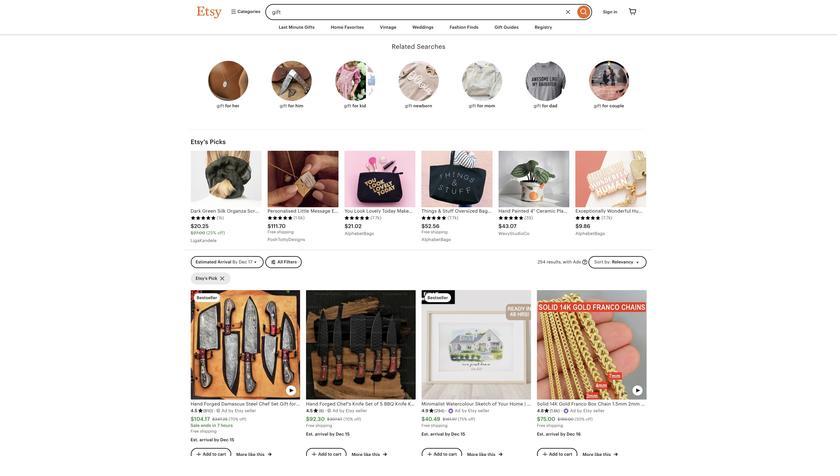 Task type: describe. For each thing, give the bounding box(es) containing it.
shipping inside $ 52.56 free shipping alphabetbags
[[431, 230, 448, 235]]

guides
[[504, 25, 519, 30]]

17
[[248, 260, 253, 265]]

· for 104.17
[[214, 408, 215, 413]]

gift newborn
[[405, 103, 433, 109]]

dec for 92.30
[[336, 432, 344, 437]]

(7.7k) for 21.02
[[371, 215, 382, 221]]

ends
[[201, 423, 211, 428]]

$ 9.86 alphabetbags
[[576, 223, 606, 236]]

related
[[392, 43, 415, 50]]

fashion finds
[[450, 25, 479, 30]]

161.97
[[446, 417, 457, 422]]

est. for 92.30
[[306, 432, 314, 437]]

$ inside $ 52.56 free shipping alphabetbags
[[422, 223, 425, 230]]

arrival for 92.30
[[315, 432, 329, 437]]

home
[[331, 25, 344, 30]]

last
[[279, 25, 288, 30]]

(8)
[[319, 409, 324, 413]]

for for for kid
[[353, 103, 359, 109]]

home favorites link
[[326, 21, 369, 34]]

0 vertical spatial (1.6k)
[[294, 215, 305, 221]]

hand painted 4" ceramic plant pot with drainage / cute indoor planter / fruits lemon orange lychee decorative bowl & candle holder image
[[499, 151, 570, 207]]

minimalist watercolour sketch of your home | personalized digital house artwork. custom thoughtful housewarming gift | handmade in 48 hours image
[[422, 290, 532, 400]]

(75%
[[458, 417, 468, 422]]

product video element for 104.17
[[191, 290, 300, 400]]

arrival for 75.00
[[546, 432, 560, 437]]

her
[[233, 103, 240, 109]]

est. arrival by dec 15 for 40.49
[[422, 432, 466, 437]]

fashion
[[450, 25, 467, 30]]

$ 52.56 free shipping alphabetbags
[[422, 223, 451, 242]]

$ 40.49 $ 161.97 (75% off) free shipping
[[422, 416, 476, 428]]

personalised little message envelope necklace | perfect birthday gift | handmade letter pendant | gift for women | silver locket necklace image
[[268, 151, 339, 207]]

21.02
[[348, 223, 362, 230]]

1 5 out of 5 stars image from the left
[[191, 216, 216, 220]]

1 vertical spatial (1.6k)
[[550, 409, 560, 413]]

free inside $ 104.17 $ 347.25 (70% off) sale ends in 7 hours free shipping
[[191, 429, 199, 434]]

arrival for 40.49
[[431, 432, 444, 437]]

20.25
[[194, 223, 209, 230]]

gifts
[[305, 25, 315, 30]]

him
[[296, 103, 304, 109]]

menu bar containing last minute gifts
[[185, 20, 653, 35]]

searches
[[417, 43, 446, 50]]

product video element for 75.00
[[538, 290, 647, 400]]

$ 43.07 wavystudioco
[[499, 223, 530, 236]]

shipping inside $ 92.30 $ 307.67 (70% off) free shipping
[[316, 424, 332, 428]]

off) for 92.30
[[355, 417, 361, 422]]

111.70
[[271, 223, 286, 230]]

$ inside $ 111.70 free shipping poshtottydesigns
[[268, 223, 271, 230]]

estimated
[[196, 260, 217, 265]]

weddings link
[[408, 21, 439, 34]]

43.07
[[502, 223, 517, 230]]

254
[[538, 259, 546, 265]]

254 results,
[[538, 259, 563, 265]]

9.86
[[579, 223, 591, 230]]

4.8
[[538, 408, 544, 413]]

4.9
[[422, 408, 429, 413]]

vintage
[[380, 25, 397, 30]]

sign
[[604, 9, 613, 14]]

(1k)
[[217, 215, 224, 221]]

favorites
[[345, 25, 364, 30]]

estimated arrival by dec 17
[[196, 260, 253, 265]]

15 for 92.30
[[346, 432, 350, 437]]

results,
[[547, 259, 563, 265]]

52.56
[[425, 223, 440, 230]]

5 out of 5 stars image for 43.07
[[499, 216, 524, 220]]

filters
[[284, 260, 297, 265]]

off) for 104.17
[[240, 417, 247, 422]]

couple
[[610, 103, 625, 109]]

gift for her
[[217, 103, 240, 109]]

you look lovely today makeup bag - canvas makeup pouch - black wash bag - cosmetics bag - valentine's day gift for her - makeup bag image
[[345, 151, 416, 207]]

5 out of 5 stars image for 21.02
[[345, 216, 370, 220]]

(35)
[[525, 215, 534, 221]]

kid
[[360, 103, 366, 109]]

ads
[[574, 259, 582, 265]]

5 out of 5 stars image for 52.56
[[422, 216, 447, 220]]

5 out of 5 stars image for 9.86
[[576, 216, 601, 220]]

for for for her
[[225, 103, 231, 109]]

gift
[[495, 25, 503, 30]]

all filters
[[278, 260, 297, 265]]

dec for 40.49
[[452, 432, 460, 437]]

free inside $ 40.49 $ 161.97 (75% off) free shipping
[[422, 424, 430, 428]]

categories
[[237, 9, 261, 14]]

free inside $ 111.70 free shipping poshtottydesigns
[[268, 230, 276, 235]]

307.67
[[330, 417, 343, 422]]

(7.7k) for 52.56
[[448, 215, 459, 221]]

gift for him
[[280, 103, 304, 109]]

gift for gift for couple
[[595, 103, 602, 109]]

$ 20.25 $ 27.00 (25% off) ligakandele
[[191, 223, 225, 243]]

for for for couple
[[603, 103, 609, 109]]

est. arrival by dec 15 for 92.30
[[306, 432, 350, 437]]

minute
[[289, 25, 304, 30]]

Search for anything text field
[[266, 4, 576, 20]]

newborn
[[414, 103, 433, 109]]

7
[[217, 423, 220, 428]]

gift for gift for mom
[[469, 103, 477, 109]]

relevancy
[[613, 260, 634, 265]]

92.30
[[310, 416, 325, 422]]

347.25
[[215, 417, 228, 422]]

(70% for 104.17
[[229, 417, 239, 422]]

solid 14k gold franco box chain 1.5mm 2mm 2.3mm 2.5mm 3mm 4mm 7mm, ladies gold chain, man gold chain, 14k gold franco chain image
[[538, 290, 647, 400]]

ligakandele
[[191, 238, 217, 243]]

gift for gift newborn
[[405, 103, 413, 109]]

all
[[278, 260, 283, 265]]

$ 111.70 free shipping poshtottydesigns
[[268, 223, 305, 242]]

15 for 40.49
[[461, 432, 466, 437]]

shipping inside $ 75.00 $ 150.00 (50% off) free shipping
[[547, 424, 564, 428]]

$ inside $ 21.02 alphabetbags
[[345, 223, 348, 230]]

gift for gift for kid
[[344, 103, 352, 109]]

4.5 for 104.17
[[191, 408, 198, 413]]

est. for 40.49
[[422, 432, 430, 437]]

75.00
[[541, 416, 556, 422]]

gift for gift for her
[[217, 103, 224, 109]]



Task type: locate. For each thing, give the bounding box(es) containing it.
2 horizontal spatial 15
[[461, 432, 466, 437]]

etsy's pick
[[196, 276, 218, 281]]

etsy's for etsy's pick
[[196, 276, 208, 281]]

with
[[563, 259, 572, 265]]

by:
[[605, 260, 612, 265]]

0 horizontal spatial 15
[[230, 437, 235, 442]]

2 · from the left
[[325, 408, 327, 413]]

by down $ 40.49 $ 161.97 (75% off) free shipping
[[445, 432, 451, 437]]

by for 104.17
[[214, 437, 219, 442]]

1 horizontal spatial (70%
[[344, 417, 353, 422]]

free down 75.00
[[538, 424, 546, 428]]

sign in button
[[599, 6, 623, 18]]

alphabetbags for 9.86
[[576, 231, 606, 236]]

related searches
[[392, 43, 446, 50]]

registry link
[[530, 21, 558, 34]]

gift guides
[[495, 25, 519, 30]]

6 gift from the left
[[534, 103, 542, 109]]

4 for from the left
[[478, 103, 484, 109]]

$ inside $ 43.07 wavystudioco
[[499, 223, 502, 230]]

shipping down 40.49
[[431, 424, 448, 428]]

alphabetbags down 52.56
[[422, 237, 451, 242]]

(1.6k) up $ 111.70 free shipping poshtottydesigns
[[294, 215, 305, 221]]

gift left her
[[217, 103, 224, 109]]

5 out of 5 stars image up 20.25 on the left of the page
[[191, 216, 216, 220]]

exceptionally wonderful human enamel keyring - keychain - positive post - enamel charm - enamel key chain - flair - gift for friend image
[[576, 151, 647, 207]]

est. for 75.00
[[538, 432, 545, 437]]

etsy's left picks
[[191, 139, 208, 146]]

2 horizontal spatial (7.7k)
[[602, 215, 613, 221]]

gift for mom
[[469, 103, 496, 109]]

free inside $ 75.00 $ 150.00 (50% off) free shipping
[[538, 424, 546, 428]]

1 horizontal spatial 4.5
[[306, 408, 313, 413]]

in left 7
[[212, 423, 216, 428]]

things & stuff oversized bag - weekender bag - large canvas tote bag - large canvas shopper - oversized canvas bag - xl tote bag image
[[422, 151, 493, 207]]

by for 92.30
[[330, 432, 335, 437]]

4.5 up 104.17
[[191, 408, 198, 413]]

alphabetbags down 21.02
[[345, 231, 374, 236]]

5 out of 5 stars image up 9.86
[[576, 216, 601, 220]]

for left her
[[225, 103, 231, 109]]

1 gift from the left
[[217, 103, 224, 109]]

5 gift from the left
[[469, 103, 477, 109]]

by for 75.00
[[561, 432, 566, 437]]

15
[[346, 432, 350, 437], [461, 432, 466, 437], [230, 437, 235, 442]]

0 horizontal spatial (7.7k)
[[371, 215, 382, 221]]

arrival down 40.49
[[431, 432, 444, 437]]

1 horizontal spatial est. arrival by dec 15
[[306, 432, 350, 437]]

· for 92.30
[[325, 408, 327, 413]]

picks
[[210, 139, 226, 146]]

est. for 104.17
[[191, 437, 199, 442]]

home favorites
[[331, 25, 364, 30]]

with ads
[[563, 259, 582, 265]]

gift left mom
[[469, 103, 477, 109]]

1 4.5 from the left
[[191, 408, 198, 413]]

0 horizontal spatial (70%
[[229, 417, 239, 422]]

0 horizontal spatial (1.6k)
[[294, 215, 305, 221]]

shipping up est. arrival by dec 16
[[547, 424, 564, 428]]

1 vertical spatial in
[[212, 423, 216, 428]]

5 out of 5 stars image up 43.07
[[499, 216, 524, 220]]

2 4.5 from the left
[[306, 408, 313, 413]]

dec left 16
[[567, 432, 576, 437]]

3 for from the left
[[353, 103, 359, 109]]

1 horizontal spatial bestseller
[[428, 295, 449, 300]]

shipping inside $ 40.49 $ 161.97 (75% off) free shipping
[[431, 424, 448, 428]]

off) right (75%
[[469, 417, 476, 422]]

finds
[[468, 25, 479, 30]]

gift left him
[[280, 103, 287, 109]]

free down 52.56
[[422, 230, 430, 235]]

6 for from the left
[[603, 103, 609, 109]]

shipping up poshtottydesigns
[[277, 230, 294, 235]]

by down 7
[[214, 437, 219, 442]]

(7.7k) up $ 52.56 free shipping alphabetbags at the right of the page
[[448, 215, 459, 221]]

in inside $ 104.17 $ 347.25 (70% off) sale ends in 7 hours free shipping
[[212, 423, 216, 428]]

free down 111.70
[[268, 230, 276, 235]]

for left couple
[[603, 103, 609, 109]]

off) inside $ 104.17 $ 347.25 (70% off) sale ends in 7 hours free shipping
[[240, 417, 247, 422]]

(70% right 307.67
[[344, 417, 353, 422]]

for for for him
[[289, 103, 295, 109]]

$ 92.30 $ 307.67 (70% off) free shipping
[[306, 416, 361, 428]]

etsy's for etsy's picks
[[191, 139, 208, 146]]

dec down hours
[[221, 437, 229, 442]]

2 horizontal spatial est. arrival by dec 15
[[422, 432, 466, 437]]

sort
[[595, 260, 604, 265]]

est.
[[306, 432, 314, 437], [422, 432, 430, 437], [538, 432, 545, 437], [191, 437, 199, 442]]

shipping down ends
[[200, 429, 217, 434]]

last minute gifts
[[279, 25, 315, 30]]

off)
[[218, 231, 225, 236], [240, 417, 247, 422], [355, 417, 361, 422], [469, 417, 476, 422], [586, 417, 593, 422]]

1 horizontal spatial (1.6k)
[[550, 409, 560, 413]]

gift left the newborn
[[405, 103, 413, 109]]

1 · from the left
[[214, 408, 215, 413]]

sale
[[191, 423, 200, 428]]

registry
[[535, 25, 553, 30]]

by down $ 75.00 $ 150.00 (50% off) free shipping
[[561, 432, 566, 437]]

free down 40.49
[[422, 424, 430, 428]]

1 horizontal spatial product video element
[[538, 290, 647, 400]]

weddings
[[413, 25, 434, 30]]

for for for dad
[[543, 103, 549, 109]]

shipping down "92.30"
[[316, 424, 332, 428]]

4.5 for 92.30
[[306, 408, 313, 413]]

5 out of 5 stars image
[[191, 216, 216, 220], [268, 216, 293, 220], [345, 216, 370, 220], [422, 216, 447, 220], [499, 216, 524, 220], [576, 216, 601, 220]]

hours
[[221, 423, 233, 428]]

dec for 104.17
[[221, 437, 229, 442]]

3 (7.7k) from the left
[[602, 215, 613, 221]]

for
[[225, 103, 231, 109], [289, 103, 295, 109], [353, 103, 359, 109], [478, 103, 484, 109], [543, 103, 549, 109], [603, 103, 609, 109]]

fashion finds link
[[445, 21, 484, 34]]

arrival down "92.30"
[[315, 432, 329, 437]]

est. arrival by dec 15 down $ 40.49 $ 161.97 (75% off) free shipping
[[422, 432, 466, 437]]

etsy's pick link
[[191, 272, 231, 285]]

arrival down ends
[[200, 437, 213, 442]]

etsy's
[[191, 139, 208, 146], [196, 276, 208, 281]]

shipping inside $ 111.70 free shipping poshtottydesigns
[[277, 230, 294, 235]]

wavystudioco
[[499, 231, 530, 236]]

est. down 75.00
[[538, 432, 545, 437]]

categories button
[[226, 6, 264, 18]]

product video element
[[191, 290, 300, 400], [538, 290, 647, 400]]

(810)
[[204, 409, 213, 413]]

est. arrival by dec 15 down $ 92.30 $ 307.67 (70% off) free shipping
[[306, 432, 350, 437]]

15 down $ 92.30 $ 307.67 (70% off) free shipping
[[346, 432, 350, 437]]

arrival for 104.17
[[200, 437, 213, 442]]

dark green silk organza scrunchie giant scrunchie 100% silk scrunchie hair accessories festive scrunchie gift christmas scrunchie gift image
[[191, 151, 262, 207]]

off) right 307.67
[[355, 417, 361, 422]]

(25%
[[206, 231, 217, 236]]

2 bestseller from the left
[[428, 295, 449, 300]]

· up 150.00
[[561, 408, 563, 413]]

(70%
[[229, 417, 239, 422], [344, 417, 353, 422]]

gift left kid
[[344, 103, 352, 109]]

for left mom
[[478, 103, 484, 109]]

all filters button
[[266, 256, 302, 268]]

shipping inside $ 104.17 $ 347.25 (70% off) sale ends in 7 hours free shipping
[[200, 429, 217, 434]]

1 horizontal spatial (7.7k)
[[448, 215, 459, 221]]

etsy's left pick
[[196, 276, 208, 281]]

off) inside $ 92.30 $ 307.67 (70% off) free shipping
[[355, 417, 361, 422]]

by
[[233, 260, 238, 265]]

hand forged damascus steel chef set gift for men, handmade chef knives, kitchen knives, chef knives, anniversary gift, birthday gift usa men image
[[191, 290, 300, 400]]

banner
[[185, 0, 653, 20]]

1 horizontal spatial alphabetbags
[[422, 237, 451, 242]]

0 horizontal spatial alphabetbags
[[345, 231, 374, 236]]

· right (294)
[[446, 408, 447, 413]]

banner containing categories
[[185, 0, 653, 20]]

5 out of 5 stars image up 111.70
[[268, 216, 293, 220]]

4 · from the left
[[561, 408, 563, 413]]

gift for couple
[[595, 103, 625, 109]]

off) for 40.49
[[469, 417, 476, 422]]

2 horizontal spatial alphabetbags
[[576, 231, 606, 236]]

by down $ 92.30 $ 307.67 (70% off) free shipping
[[330, 432, 335, 437]]

0 vertical spatial etsy's
[[191, 139, 208, 146]]

4.5
[[191, 408, 198, 413], [306, 408, 313, 413]]

by for 40.49
[[445, 432, 451, 437]]

(7.7k) up $ 9.86 alphabetbags
[[602, 215, 613, 221]]

gift for dad
[[534, 103, 558, 109]]

2 (7.7k) from the left
[[448, 215, 459, 221]]

off) inside $ 40.49 $ 161.97 (75% off) free shipping
[[469, 417, 476, 422]]

gift
[[217, 103, 224, 109], [280, 103, 287, 109], [344, 103, 352, 109], [405, 103, 413, 109], [469, 103, 477, 109], [534, 103, 542, 109], [595, 103, 602, 109]]

2 for from the left
[[289, 103, 295, 109]]

2 gift from the left
[[280, 103, 287, 109]]

off) right 347.25 at left bottom
[[240, 417, 247, 422]]

1 horizontal spatial 15
[[346, 432, 350, 437]]

(70% inside $ 104.17 $ 347.25 (70% off) sale ends in 7 hours free shipping
[[229, 417, 239, 422]]

for left him
[[289, 103, 295, 109]]

3 · from the left
[[446, 408, 447, 413]]

off) inside $ 75.00 $ 150.00 (50% off) free shipping
[[586, 417, 593, 422]]

4.5 up "92.30"
[[306, 408, 313, 413]]

1 (7.7k) from the left
[[371, 215, 382, 221]]

1 for from the left
[[225, 103, 231, 109]]

150.00
[[561, 417, 574, 422]]

0 horizontal spatial in
[[212, 423, 216, 428]]

sign in
[[604, 9, 618, 14]]

off) for 75.00
[[586, 417, 593, 422]]

· for 75.00
[[561, 408, 563, 413]]

free down sale
[[191, 429, 199, 434]]

vintage link
[[375, 21, 402, 34]]

for for for mom
[[478, 103, 484, 109]]

(7.7k)
[[371, 215, 382, 221], [448, 215, 459, 221], [602, 215, 613, 221]]

$ 75.00 $ 150.00 (50% off) free shipping
[[538, 416, 593, 428]]

16
[[577, 432, 581, 437]]

(7.7k) up $ 21.02 alphabetbags
[[371, 215, 382, 221]]

1 (70% from the left
[[229, 417, 239, 422]]

gift left couple
[[595, 103, 602, 109]]

free inside $ 52.56 free shipping alphabetbags
[[422, 230, 430, 235]]

free inside $ 92.30 $ 307.67 (70% off) free shipping
[[306, 424, 315, 428]]

etsy's picks
[[191, 139, 226, 146]]

sort by: relevancy
[[595, 260, 634, 265]]

dec down $ 92.30 $ 307.67 (70% off) free shipping
[[336, 432, 344, 437]]

(7.7k) for 9.86
[[602, 215, 613, 221]]

dec left 17
[[239, 260, 247, 265]]

0 horizontal spatial est. arrival by dec 15
[[191, 437, 235, 442]]

est. down "92.30"
[[306, 432, 314, 437]]

4 gift from the left
[[405, 103, 413, 109]]

in
[[614, 9, 618, 14], [212, 423, 216, 428]]

alphabetbags
[[345, 231, 374, 236], [576, 231, 606, 236], [422, 237, 451, 242]]

· for 40.49
[[446, 408, 447, 413]]

6 5 out of 5 stars image from the left
[[576, 216, 601, 220]]

· right (810)
[[214, 408, 215, 413]]

(70% up hours
[[229, 417, 239, 422]]

15 down hours
[[230, 437, 235, 442]]

5 out of 5 stars image up 21.02
[[345, 216, 370, 220]]

alphabetbags down 9.86
[[576, 231, 606, 236]]

3 gift from the left
[[344, 103, 352, 109]]

est. arrival by dec 15 for 104.17
[[191, 437, 235, 442]]

gift for gift for him
[[280, 103, 287, 109]]

7 gift from the left
[[595, 103, 602, 109]]

gift for gift for dad
[[534, 103, 542, 109]]

$ inside $ 9.86 alphabetbags
[[576, 223, 579, 230]]

free
[[268, 230, 276, 235], [422, 230, 430, 235], [306, 424, 315, 428], [422, 424, 430, 428], [538, 424, 546, 428], [191, 429, 199, 434]]

for left kid
[[353, 103, 359, 109]]

$
[[191, 223, 194, 230], [268, 223, 271, 230], [345, 223, 348, 230], [422, 223, 425, 230], [499, 223, 502, 230], [576, 223, 579, 230], [191, 231, 194, 236], [191, 416, 194, 422], [306, 416, 310, 422], [422, 416, 425, 422], [538, 416, 541, 422], [212, 417, 215, 422], [327, 417, 330, 422], [443, 417, 446, 422], [558, 417, 561, 422]]

0 horizontal spatial 4.5
[[191, 408, 198, 413]]

3 5 out of 5 stars image from the left
[[345, 216, 370, 220]]

poshtottydesigns
[[268, 237, 305, 242]]

arrival down 75.00
[[546, 432, 560, 437]]

None search field
[[266, 4, 593, 20]]

menu bar
[[185, 20, 653, 35]]

est. down sale
[[191, 437, 199, 442]]

1 product video element from the left
[[191, 290, 300, 400]]

free down "92.30"
[[306, 424, 315, 428]]

1 horizontal spatial in
[[614, 9, 618, 14]]

1 bestseller from the left
[[197, 295, 217, 300]]

off) right (25%
[[218, 231, 225, 236]]

104.17
[[194, 416, 210, 422]]

15 for 104.17
[[230, 437, 235, 442]]

est. down 40.49
[[422, 432, 430, 437]]

in right sign
[[614, 9, 618, 14]]

gift left dad
[[534, 103, 542, 109]]

5 for from the left
[[543, 103, 549, 109]]

(1.6k) up 75.00
[[550, 409, 560, 413]]

dec for 75.00
[[567, 432, 576, 437]]

off) inside $ 20.25 $ 27.00 (25% off) ligakandele
[[218, 231, 225, 236]]

0 vertical spatial in
[[614, 9, 618, 14]]

2 5 out of 5 stars image from the left
[[268, 216, 293, 220]]

arrival
[[218, 260, 232, 265]]

0 horizontal spatial bestseller
[[197, 295, 217, 300]]

2 product video element from the left
[[538, 290, 647, 400]]

for left dad
[[543, 103, 549, 109]]

dad
[[550, 103, 558, 109]]

(50%
[[575, 417, 585, 422]]

alphabetbags for 21.02
[[345, 231, 374, 236]]

5 out of 5 stars image for 111.70
[[268, 216, 293, 220]]

pick
[[209, 276, 218, 281]]

in inside button
[[614, 9, 618, 14]]

5 5 out of 5 stars image from the left
[[499, 216, 524, 220]]

(70% inside $ 92.30 $ 307.67 (70% off) free shipping
[[344, 417, 353, 422]]

$ 104.17 $ 347.25 (70% off) sale ends in 7 hours free shipping
[[191, 416, 247, 434]]

dec down $ 40.49 $ 161.97 (75% off) free shipping
[[452, 432, 460, 437]]

1 vertical spatial etsy's
[[196, 276, 208, 281]]

est. arrival by dec 15 down 7
[[191, 437, 235, 442]]

dec
[[239, 260, 247, 265], [336, 432, 344, 437], [452, 432, 460, 437], [567, 432, 576, 437], [221, 437, 229, 442]]

shipping down 52.56
[[431, 230, 448, 235]]

2 (70% from the left
[[344, 417, 353, 422]]

gift for kid
[[344, 103, 366, 109]]

(294)
[[435, 409, 445, 413]]

gift guides link
[[490, 21, 524, 34]]

hand forged chef's knife set of 5 bbq knife kitchen knife gift for her valentines gift camping knife gift for him groomsmen gift image
[[306, 290, 416, 400]]

last minute gifts link
[[274, 21, 320, 34]]

off) for 20.25
[[218, 231, 225, 236]]

(70% for 92.30
[[344, 417, 353, 422]]

· right (8)
[[325, 408, 327, 413]]

15 down (75%
[[461, 432, 466, 437]]

off) right (50%
[[586, 417, 593, 422]]

5 out of 5 stars image up 52.56
[[422, 216, 447, 220]]

·
[[214, 408, 215, 413], [325, 408, 327, 413], [446, 408, 447, 413], [561, 408, 563, 413]]

0 horizontal spatial product video element
[[191, 290, 300, 400]]

40.49
[[425, 416, 441, 422]]

4 5 out of 5 stars image from the left
[[422, 216, 447, 220]]

27.00
[[194, 231, 205, 236]]



Task type: vqa. For each thing, say whether or not it's contained in the screenshot.
'We'Ve'
no



